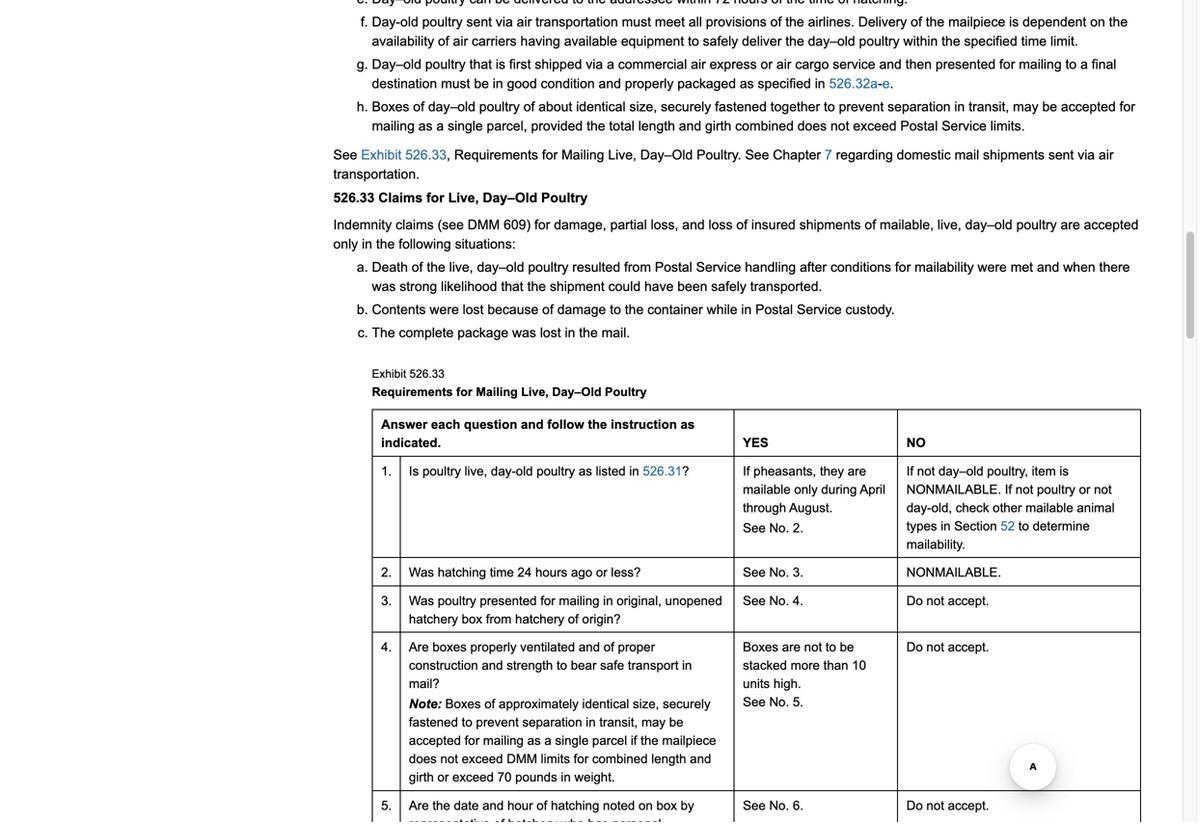 Task type: vqa. For each thing, say whether or not it's contained in the screenshot.
the bottom "WITHOUT"
no



Task type: describe. For each thing, give the bounding box(es) containing it.
a down available
[[607, 57, 614, 72]]

packaged
[[678, 76, 736, 91]]

cargo
[[795, 57, 829, 72]]

of up within
[[911, 14, 922, 29]]

date
[[454, 799, 479, 814]]

in inside are boxes properly ventilated and of proper construction and strength to bear safe transport in mail?
[[682, 659, 692, 674]]

see up the transportation.
[[333, 147, 357, 162]]

1 vertical spatial 2.
[[381, 566, 392, 580]]

1 vertical spatial day–old
[[483, 190, 538, 205]]

while
[[707, 303, 738, 318]]

identical inside the boxes of approximately identical size, securely fastened to prevent separation in transit, may be accepted for mailing as a single parcel if the mailpiece does not exceed dmm limits for combined length and girth or exceed 70 pounds in weight.
[[582, 698, 629, 712]]

of down 70
[[494, 818, 505, 823]]

for inside 'was poultry presented for mailing in original, unopened hatchery box from hatchery of origin?'
[[540, 594, 555, 609]]

on inside "are the date and hour of hatching noted on box by representative of hatchery who has persona"
[[639, 799, 653, 814]]

of right hour
[[537, 799, 547, 814]]

do for boxes are not to be stacked more than 10 units high.
[[907, 641, 923, 655]]

or right 'ago' in the left of the page
[[596, 566, 608, 580]]

of up strong
[[412, 260, 423, 275]]

1 vertical spatial exceed
[[462, 753, 503, 767]]

there
[[1099, 260, 1130, 275]]

via inside day-old poultry sent via air transportation must meet all provisions of the airlines. delivery of the mailpiece is dependent on the availability of air carriers having available equipment to safely deliver the day–old poultry within the specified time limit.
[[496, 14, 513, 29]]

resulted
[[572, 260, 620, 275]]

and up .
[[879, 57, 902, 72]]

3. link
[[381, 594, 392, 609]]

day-old poultry sent via air transportation must meet all provisions of the airlines. delivery of the mailpiece is dependent on the availability of air carriers having available equipment to safely deliver the day–old poultry within the specified time limit. link
[[372, 14, 1128, 49]]

following
[[399, 237, 451, 252]]

1 vertical spatial lost
[[540, 326, 561, 341]]

are the date and hour of hatching noted on box by representative of hatchery who has persona
[[409, 799, 694, 823]]

original,
[[617, 594, 662, 609]]

sent inside regarding domestic mail shipments sent via air transportation.
[[1049, 147, 1074, 162]]

was poultry presented for mailing in original, unopened hatchery box from hatchery of origin?
[[409, 594, 722, 627]]

parcel
[[592, 734, 627, 749]]

day–old inside death of the live, day–old poultry resulted from postal service handling after conditions for mailability were met and when there was strong likelihood that the shipment could have been safely transported. contents were lost because of damage to the container while in postal service custody. the complete package was lost in the mail.
[[477, 260, 524, 275]]

presented inside 'was poultry presented for mailing in original, unopened hatchery box from hatchery of origin?'
[[480, 594, 537, 609]]

hatchery up boxes
[[409, 613, 458, 627]]

mailing inside boxes of day–old poultry of about identical size, securely fastened together to prevent separation in transit, may be accepted for mailing as a single parcel, provided the total length and girth combined does not exceed postal service limits.
[[372, 118, 415, 133]]

0 vertical spatial lost
[[463, 303, 484, 318]]

0 horizontal spatial day-
[[491, 464, 516, 479]]

all
[[689, 14, 702, 29]]

the inside the boxes of approximately identical size, securely fastened to prevent separation in transit, may be accepted for mailing as a single parcel if the mailpiece does not exceed dmm limits for combined length and girth or exceed 70 pounds in weight.
[[641, 734, 659, 749]]

is inside day-old poultry sent via air transportation must meet all provisions of the airlines. delivery of the mailpiece is dependent on the availability of air carriers having available equipment to safely deliver the day–old poultry within the specified time limit.
[[1009, 14, 1019, 29]]

in down cargo
[[815, 76, 825, 91]]

in right the while
[[741, 303, 752, 318]]

in inside if not day–old poultry, item is nonmailable. if not poultry or not day-old, check other mailable animal types in section
[[941, 519, 951, 534]]

do for see no. 4.
[[907, 594, 923, 609]]

poultry up availability
[[422, 14, 463, 29]]

instruction
[[611, 418, 677, 432]]

be inside the boxes of approximately identical size, securely fastened to prevent separation in transit, may be accepted for mailing as a single parcel if the mailpiece does not exceed dmm limits for combined length and girth or exceed 70 pounds in weight.
[[669, 716, 684, 731]]

available
[[564, 34, 617, 49]]

the up final
[[1109, 14, 1128, 29]]

claims
[[378, 190, 423, 205]]

chapter
[[773, 147, 821, 162]]

poultry inside the indemnity claims (see dmm 609) for damage, partial loss, and loss of insured shipments of mailable, live, day–old poultry are accepted only in the following situations:
[[1016, 218, 1057, 233]]

in inside 'was poultry presented for mailing in original, unopened hatchery box from hatchery of origin?'
[[603, 594, 613, 609]]

day- inside if not day–old poultry, item is nonmailable. if not poultry or not day-old, check other mailable animal types in section
[[907, 501, 932, 515]]

from inside 'was poultry presented for mailing in original, unopened hatchery box from hatchery of origin?'
[[486, 613, 512, 627]]

poultry inside 'was poultry presented for mailing in original, unopened hatchery box from hatchery of origin?'
[[438, 594, 476, 609]]

poultry,
[[987, 464, 1028, 479]]

1 horizontal spatial old
[[516, 464, 533, 479]]

shipments inside regarding domestic mail shipments sent via air transportation.
[[983, 147, 1045, 162]]

poultry inside boxes of day–old poultry of about identical size, securely fastened together to prevent separation in transit, may be accepted for mailing as a single parcel, provided the total length and girth combined does not exceed postal service limits.
[[479, 99, 520, 114]]

a left final
[[1081, 57, 1088, 72]]

death of the live, day–old poultry resulted from postal service handling after conditions for mailability were met and when there was strong likelihood that the shipment could have been safely transported. link
[[372, 260, 1130, 294]]

day–old inside exhibit 526.33 requirements for mailing live, day–old poultry
[[552, 385, 602, 399]]

,
[[447, 147, 450, 162]]

do not accept. link for see no. 6.
[[907, 799, 989, 814]]

and right condition
[[599, 76, 621, 91]]

was for was poultry presented for mailing in original, unopened hatchery box from hatchery of origin?
[[409, 594, 434, 609]]

specified inside day-old poultry sent via air transportation must meet all provisions of the airlines. delivery of the mailpiece is dependent on the availability of air carriers having available equipment to safely deliver the day–old poultry within the specified time limit.
[[964, 34, 1018, 49]]

do not accept. for see no. 4.
[[907, 594, 989, 609]]

identical inside boxes of day–old poultry of about identical size, securely fastened together to prevent separation in transit, may be accepted for mailing as a single parcel, provided the total length and girth combined does not exceed postal service limits.
[[576, 99, 626, 114]]

limits
[[541, 753, 570, 767]]

air up having
[[517, 14, 532, 29]]

dmm inside the indemnity claims (see dmm 609) for damage, partial loss, and loss of insured shipments of mailable, live, day–old poultry are accepted only in the following situations:
[[468, 218, 500, 233]]

pounds
[[515, 771, 557, 785]]

of left mailable,
[[865, 218, 876, 233]]

0 horizontal spatial was
[[372, 280, 396, 294]]

see up see no. 4. link
[[743, 566, 766, 580]]

availability
[[372, 34, 434, 49]]

0 horizontal spatial service
[[696, 260, 741, 275]]

no. for 4.
[[769, 594, 789, 609]]

0 vertical spatial 526.33
[[405, 147, 447, 162]]

526.31
[[643, 464, 682, 479]]

and left "strength"
[[482, 659, 503, 674]]

2 vertical spatial postal
[[756, 303, 793, 318]]

safely inside day-old poultry sent via air transportation must meet all provisions of the airlines. delivery of the mailpiece is dependent on the availability of air carriers having available equipment to safely deliver the day–old poultry within the specified time limit.
[[703, 34, 738, 49]]

is
[[409, 464, 419, 479]]

0 horizontal spatial were
[[430, 303, 459, 318]]

exhibit 526.33 requirements for mailing live, day–old poultry
[[372, 368, 647, 399]]

april
[[860, 483, 886, 497]]

after
[[800, 260, 827, 275]]

sent inside day-old poultry sent via air transportation must meet all provisions of the airlines. delivery of the mailpiece is dependent on the availability of air carriers having available equipment to safely deliver the day–old poultry within the specified time limit.
[[467, 14, 492, 29]]

or inside if not day–old poultry, item is nonmailable. if not poultry or not day-old, check other mailable animal types in section
[[1079, 483, 1091, 497]]

not inside boxes are not to be stacked more than 10 units high. see no. 5.
[[804, 641, 822, 655]]

accept. for boxes are not to be stacked more than 10 units high.
[[948, 641, 989, 655]]

poultry down delivery
[[859, 34, 900, 49]]

if
[[631, 734, 637, 749]]

if for if not day–old poultry, item is nonmailable. if not poultry or not day-old, check other mailable animal types in section
[[907, 464, 914, 479]]

accepted inside boxes of day–old poultry of about identical size, securely fastened together to prevent separation in transit, may be accepted for mailing as a single parcel, provided the total length and girth combined does not exceed postal service limits.
[[1061, 99, 1116, 114]]

section
[[954, 519, 997, 534]]

transit, inside the boxes of approximately identical size, securely fastened to prevent separation in transit, may be accepted for mailing as a single parcel if the mailpiece does not exceed dmm limits for combined length and girth or exceed 70 pounds in weight.
[[599, 716, 638, 731]]

the up within
[[926, 14, 945, 29]]

boxes of approximately identical size, securely fastened to prevent separation in transit, may be accepted for mailing as a single parcel if the mailpiece does not exceed dmm limits for combined length and girth or exceed 70 pounds in weight.
[[409, 698, 716, 785]]

day–old poultry that is first shipped via a commercial air express or air cargo service and then presented for mailing to a final destination must be in good condition and properly packaged as specified in link
[[372, 57, 1117, 91]]

nonmailable. link
[[907, 566, 1001, 580]]

0 vertical spatial hatching
[[438, 566, 486, 580]]

accept. for see no. 4.
[[948, 594, 989, 609]]

the up because
[[527, 280, 546, 294]]

unopened
[[665, 594, 722, 609]]

2 vertical spatial service
[[797, 303, 842, 318]]

are inside if pheasants, they are mailable only during april through august. see no. 2.
[[848, 464, 866, 479]]

hatchery up ventilated
[[515, 613, 564, 627]]

2. inside if pheasants, they are mailable only during april through august. see no. 2.
[[793, 521, 804, 536]]

package
[[457, 326, 509, 341]]

check
[[956, 501, 989, 515]]

damage
[[557, 303, 606, 318]]

(see
[[438, 218, 464, 233]]

commercial
[[618, 57, 687, 72]]

1 vertical spatial 5.
[[381, 799, 392, 814]]

exceed inside boxes of day–old poultry of about identical size, securely fastened together to prevent separation in transit, may be accepted for mailing as a single parcel, provided the total length and girth combined does not exceed postal service limits.
[[853, 118, 897, 133]]

mail?
[[409, 677, 440, 692]]

domestic
[[897, 147, 951, 162]]

safe
[[600, 659, 624, 674]]

the down could
[[625, 303, 644, 318]]

be inside boxes are not to be stacked more than 10 units high. see no. 5.
[[840, 641, 854, 655]]

when
[[1063, 260, 1096, 275]]

and up the bear at left
[[579, 641, 600, 655]]

0 horizontal spatial 3.
[[381, 594, 392, 609]]

1 horizontal spatial 3.
[[793, 566, 804, 580]]

on inside day-old poultry sent via air transportation must meet all provisions of the airlines. delivery of the mailpiece is dependent on the availability of air carriers having available equipment to safely deliver the day–old poultry within the specified time limit.
[[1090, 14, 1105, 29]]

because
[[488, 303, 539, 318]]

2 vertical spatial exceed
[[452, 771, 494, 785]]

the down the following
[[427, 260, 446, 275]]

1 vertical spatial time
[[490, 566, 514, 580]]

units
[[743, 677, 770, 692]]

?
[[682, 464, 689, 479]]

see inside if pheasants, they are mailable only during april through august. see no. 2.
[[743, 521, 766, 536]]

no. inside if pheasants, they are mailable only during april through august. see no. 2.
[[769, 521, 789, 536]]

0 vertical spatial requirements
[[454, 147, 538, 162]]

in right listed
[[629, 464, 639, 479]]

as left listed
[[579, 464, 592, 479]]

of down good
[[524, 99, 535, 114]]

more
[[791, 659, 820, 674]]

limit.
[[1051, 34, 1078, 49]]

poultry inside day–old poultry that is first shipped via a commercial air express or air cargo service and then presented for mailing to a final destination must be in good condition and properly packaged as specified in
[[425, 57, 466, 72]]

and inside death of the live, day–old poultry resulted from postal service handling after conditions for mailability were met and when there was strong likelihood that the shipment could have been safely transported. contents were lost because of damage to the container while in postal service custody. the complete package was lost in the mail.
[[1037, 260, 1060, 275]]

see no. 4. link
[[743, 594, 804, 609]]

properly inside are boxes properly ventilated and of proper construction and strength to bear safe transport in mail?
[[470, 641, 517, 655]]

hours
[[535, 566, 568, 580]]

the up cargo
[[786, 34, 804, 49]]

1 vertical spatial postal
[[655, 260, 692, 275]]

2 horizontal spatial day–old
[[640, 147, 693, 162]]

mailable,
[[880, 218, 934, 233]]

must inside day–old poultry that is first shipped via a commercial air express or air cargo service and then presented for mailing to a final destination must be in good condition and properly packaged as specified in
[[441, 76, 470, 91]]

6.
[[793, 799, 804, 814]]

accepted inside the boxes of approximately identical size, securely fastened to prevent separation in transit, may be accepted for mailing as a single parcel if the mailpiece does not exceed dmm limits for combined length and girth or exceed 70 pounds in weight.
[[409, 734, 461, 749]]

to inside day-old poultry sent via air transportation must meet all provisions of the airlines. delivery of the mailpiece is dependent on the availability of air carriers having available equipment to safely deliver the day–old poultry within the specified time limit.
[[688, 34, 699, 49]]

about
[[539, 99, 572, 114]]

see left '6.'
[[743, 799, 766, 814]]

destination
[[372, 76, 437, 91]]

0 vertical spatial live,
[[608, 147, 637, 162]]

the right within
[[942, 34, 961, 49]]

7 link
[[825, 147, 832, 162]]

-
[[878, 76, 883, 91]]

could
[[608, 280, 641, 294]]

a left e "link"
[[871, 76, 878, 91]]

of up deliver
[[771, 14, 782, 29]]

listed
[[596, 464, 626, 479]]

handling
[[745, 260, 796, 275]]

70
[[497, 771, 512, 785]]

not inside the boxes of approximately identical size, securely fastened to prevent separation in transit, may be accepted for mailing as a single parcel if the mailpiece does not exceed dmm limits for combined length and girth or exceed 70 pounds in weight.
[[440, 753, 458, 767]]

from inside death of the live, day–old poultry resulted from postal service handling after conditions for mailability were met and when there was strong likelihood that the shipment could have been safely transported. contents were lost because of damage to the container while in postal service custody. the complete package was lost in the mail.
[[624, 260, 651, 275]]

poultry inside exhibit 526.33 requirements for mailing live, day–old poultry
[[605, 385, 647, 399]]

no. inside boxes are not to be stacked more than 10 units high. see no. 5.
[[769, 696, 789, 710]]

transported.
[[750, 280, 822, 294]]

day–old
[[372, 57, 421, 72]]

combined inside boxes of day–old poultry of about identical size, securely fastened together to prevent separation in transit, may be accepted for mailing as a single parcel, provided the total length and girth combined does not exceed postal service limits.
[[735, 118, 794, 133]]

poultry inside death of the live, day–old poultry resulted from postal service handling after conditions for mailability were met and when there was strong likelihood that the shipment could have been safely transported. contents were lost because of damage to the container while in postal service custody. the complete package was lost in the mail.
[[528, 260, 569, 275]]

to inside to determine mailability.
[[1019, 519, 1029, 534]]

for inside exhibit 526.33 requirements for mailing live, day–old poultry
[[456, 385, 473, 399]]

shipments inside the indemnity claims (see dmm 609) for damage, partial loss, and loss of insured shipments of mailable, live, day–old poultry are accepted only in the following situations:
[[800, 218, 861, 233]]

air left carriers
[[453, 34, 468, 49]]

no. for 6.
[[769, 799, 789, 814]]

length inside boxes of day–old poultry of about identical size, securely fastened together to prevent separation in transit, may be accepted for mailing as a single parcel, provided the total length and girth combined does not exceed postal service limits.
[[638, 118, 675, 133]]

see no. 3.
[[743, 566, 804, 580]]

of down destination
[[413, 99, 424, 114]]

and inside "are the date and hour of hatching noted on box by representative of hatchery who has persona"
[[482, 799, 504, 814]]

see no. 4.
[[743, 594, 804, 609]]

air up packaged
[[691, 57, 706, 72]]

was for was hatching time 24 hours ago or less?
[[409, 566, 434, 580]]

indemnity claims (see dmm 609) for damage, partial loss, and loss of insured shipments of mailable, live, day–old poultry are accepted only in the following situations:
[[333, 218, 1139, 252]]

poultry right is
[[423, 464, 461, 479]]

in up parcel
[[586, 716, 596, 731]]

in down damage
[[565, 326, 575, 341]]

are inside the indemnity claims (see dmm 609) for damage, partial loss, and loss of insured shipments of mailable, live, day–old poultry are accepted only in the following situations:
[[1061, 218, 1080, 233]]

1 vertical spatial 526.33
[[333, 190, 375, 205]]

condition
[[541, 76, 595, 91]]

to inside death of the live, day–old poultry resulted from postal service handling after conditions for mailability were met and when there was strong likelihood that the shipment could have been safely transported. contents were lost because of damage to the container while in postal service custody. the complete package was lost in the mail.
[[610, 303, 621, 318]]

to inside day–old poultry that is first shipped via a commercial air express or air cargo service and then presented for mailing to a final destination must be in good condition and properly packaged as specified in
[[1066, 57, 1077, 72]]

in down limits
[[561, 771, 571, 785]]

1 vertical spatial live,
[[448, 190, 479, 205]]

hour
[[507, 799, 533, 814]]

day–old inside day-old poultry sent via air transportation must meet all provisions of the airlines. delivery of the mailpiece is dependent on the availability of air carriers having available equipment to safely deliver the day–old poultry within the specified time limit.
[[808, 34, 855, 49]]

combined inside the boxes of approximately identical size, securely fastened to prevent separation in transit, may be accepted for mailing as a single parcel if the mailpiece does not exceed dmm limits for combined length and girth or exceed 70 pounds in weight.
[[592, 753, 648, 767]]

1 horizontal spatial was
[[512, 326, 536, 341]]

if not day–old poultry, item is nonmailable. if not poultry or not day-old, check other mailable animal types in section link
[[907, 464, 1115, 534]]

other
[[993, 501, 1022, 515]]

and inside boxes of day–old poultry of about identical size, securely fastened together to prevent separation in transit, may be accepted for mailing as a single parcel, provided the total length and girth combined does not exceed postal service limits.
[[679, 118, 702, 133]]

single inside the boxes of approximately identical size, securely fastened to prevent separation in transit, may be accepted for mailing as a single parcel if the mailpiece does not exceed dmm limits for combined length and girth or exceed 70 pounds in weight.
[[555, 734, 589, 749]]

0 vertical spatial exhibit
[[361, 147, 402, 162]]

air left cargo
[[777, 57, 792, 72]]

bear
[[571, 659, 597, 674]]

indemnity claims (see dmm 609) for damage, partial loss, and loss of insured shipments of mailable, live, day–old poultry are accepted only in the following situations: link
[[333, 218, 1139, 252]]

if for if pheasants, they are mailable only during april through august. see no. 2.
[[743, 464, 750, 479]]

a inside the boxes of approximately identical size, securely fastened to prevent separation in transit, may be accepted for mailing as a single parcel if the mailpiece does not exceed dmm limits for combined length and girth or exceed 70 pounds in weight.
[[544, 734, 552, 749]]

old,
[[932, 501, 952, 515]]

52
[[1001, 519, 1015, 534]]

claims for live, day–old poultry link
[[378, 190, 588, 205]]

the inside boxes of day–old poultry of about identical size, securely fastened together to prevent separation in transit, may be accepted for mailing as a single parcel, provided the total length and girth combined does not exceed postal service limits.
[[587, 118, 605, 133]]

see no. 3. link
[[743, 566, 804, 580]]

2 horizontal spatial if
[[1005, 483, 1012, 497]]

of right availability
[[438, 34, 449, 49]]

see no. 2. link
[[743, 521, 804, 536]]

service inside boxes of day–old poultry of about identical size, securely fastened together to prevent separation in transit, may be accepted for mailing as a single parcel, provided the total length and girth combined does not exceed postal service limits.
[[942, 118, 987, 133]]

by
[[681, 799, 694, 814]]

see right poultry.
[[745, 147, 769, 162]]

the left airlines.
[[786, 14, 804, 29]]

equipment
[[621, 34, 684, 49]]

yes link
[[743, 436, 769, 451]]

poultry.
[[697, 147, 741, 162]]

1 horizontal spatial 4.
[[793, 594, 804, 609]]

5. inside boxes are not to be stacked more than 10 units high. see no. 5.
[[793, 696, 804, 710]]

be inside day–old poultry that is first shipped via a commercial air express or air cargo service and then presented for mailing to a final destination must be in good condition and properly packaged as specified in
[[474, 76, 489, 91]]

2 vertical spatial live,
[[465, 464, 487, 479]]

answer
[[381, 418, 428, 432]]

boxes for boxes of approximately identical size, securely fastened to prevent separation in transit, may be accepted for mailing as a single parcel if the mailpiece does not exceed dmm limits for combined length and girth or exceed 70 pounds in weight.
[[445, 698, 481, 712]]

of right loss at the right of the page
[[736, 218, 748, 233]]

1 horizontal spatial mailing
[[562, 147, 604, 162]]

mailable inside if not day–old poultry, item is nonmailable. if not poultry or not day-old, check other mailable animal types in section
[[1026, 501, 1074, 515]]



Task type: locate. For each thing, give the bounding box(es) containing it.
for inside the indemnity claims (see dmm 609) for damage, partial loss, and loss of insured shipments of mailable, live, day–old poultry are accepted only in the following situations:
[[534, 218, 550, 233]]

prevent inside boxes of day–old poultry of about identical size, securely fastened together to prevent separation in transit, may be accepted for mailing as a single parcel, provided the total length and girth combined does not exceed postal service limits.
[[839, 99, 884, 114]]

boxes inside boxes are not to be stacked more than 10 units high. see no. 5.
[[743, 641, 779, 655]]

poultry down answer each question and follow the instruction as indicated.
[[537, 464, 575, 479]]

0 vertical spatial mailing
[[562, 147, 604, 162]]

indemnity
[[333, 218, 392, 233]]

mail
[[955, 147, 979, 162]]

0 horizontal spatial only
[[333, 237, 358, 252]]

are
[[1061, 218, 1080, 233], [848, 464, 866, 479], [782, 641, 801, 655]]

specified right within
[[964, 34, 1018, 49]]

.
[[890, 76, 894, 91]]

1 do not accept. from the top
[[907, 594, 989, 609]]

for inside day–old poultry that is first shipped via a commercial air express or air cargo service and then presented for mailing to a final destination must be in good condition and properly packaged as specified in
[[1000, 57, 1015, 72]]

only inside the indemnity claims (see dmm 609) for damage, partial loss, and loss of insured shipments of mailable, live, day–old poultry are accepted only in the following situations:
[[333, 237, 358, 252]]

dmm up pounds at the bottom left of the page
[[507, 753, 537, 767]]

or inside day–old poultry that is first shipped via a commercial air express or air cargo service and then presented for mailing to a final destination must be in good condition and properly packaged as specified in
[[761, 57, 773, 72]]

0 horizontal spatial box
[[462, 613, 482, 627]]

poultry up boxes
[[438, 594, 476, 609]]

2 are from the top
[[409, 799, 429, 814]]

mailing inside the boxes of approximately identical size, securely fastened to prevent separation in transit, may be accepted for mailing as a single parcel if the mailpiece does not exceed dmm limits for combined length and girth or exceed 70 pounds in weight.
[[483, 734, 524, 749]]

1 vertical spatial securely
[[663, 698, 711, 712]]

0 vertical spatial 4.
[[793, 594, 804, 609]]

and inside the boxes of approximately identical size, securely fastened to prevent separation in transit, may be accepted for mailing as a single parcel if the mailpiece does not exceed dmm limits for combined length and girth or exceed 70 pounds in weight.
[[690, 753, 711, 767]]

1 vertical spatial was
[[409, 594, 434, 609]]

0 vertical spatial time
[[1021, 34, 1047, 49]]

0 vertical spatial only
[[333, 237, 358, 252]]

do not accept. link for see no. 4.
[[907, 594, 989, 609]]

are inside boxes are not to be stacked more than 10 units high. see no. 5.
[[782, 641, 801, 655]]

0 horizontal spatial does
[[409, 753, 437, 767]]

see inside boxes are not to be stacked more than 10 units high. see no. 5.
[[743, 696, 766, 710]]

who
[[561, 818, 584, 823]]

24
[[518, 566, 532, 580]]

dmm inside the boxes of approximately identical size, securely fastened to prevent separation in transit, may be accepted for mailing as a single parcel if the mailpiece does not exceed dmm limits for combined length and girth or exceed 70 pounds in weight.
[[507, 753, 537, 767]]

1 horizontal spatial only
[[794, 483, 818, 497]]

mailing up exhibit 526.33 link
[[372, 118, 415, 133]]

are left boxes
[[409, 641, 429, 655]]

been
[[677, 280, 708, 294]]

0 vertical spatial accepted
[[1061, 99, 1116, 114]]

nonmailable. inside if not day–old poultry, item is nonmailable. if not poultry or not day-old, check other mailable animal types in section
[[907, 483, 1001, 497]]

poultry
[[422, 14, 463, 29], [859, 34, 900, 49], [425, 57, 466, 72], [479, 99, 520, 114], [1016, 218, 1057, 233], [528, 260, 569, 275], [423, 464, 461, 479], [537, 464, 575, 479], [1037, 483, 1076, 497], [438, 594, 476, 609]]

no. down high. at the bottom of the page
[[769, 696, 789, 710]]

poultry up parcel,
[[479, 99, 520, 114]]

mailing down limit.
[[1019, 57, 1062, 72]]

mailpiece inside the boxes of approximately identical size, securely fastened to prevent separation in transit, may be accepted for mailing as a single parcel if the mailpiece does not exceed dmm limits for combined length and girth or exceed 70 pounds in weight.
[[662, 734, 716, 749]]

1 accept. from the top
[[948, 594, 989, 609]]

1 horizontal spatial requirements
[[454, 147, 538, 162]]

boxes up stacked
[[743, 641, 779, 655]]

1 vertical spatial 4.
[[381, 641, 392, 655]]

mailable
[[743, 483, 791, 497], [1026, 501, 1074, 515]]

0 horizontal spatial old
[[400, 14, 418, 29]]

boxes for boxes are not to be stacked more than 10 units high. see no. 5.
[[743, 641, 779, 655]]

do not accept. for see no. 6.
[[907, 799, 989, 814]]

answer each question and follow the instruction as indicated.
[[381, 418, 695, 451]]

no. down see no. 3.
[[769, 594, 789, 609]]

no. for 3.
[[769, 566, 789, 580]]

0 vertical spatial exceed
[[853, 118, 897, 133]]

day–old left poultry.
[[640, 147, 693, 162]]

or inside the boxes of approximately identical size, securely fastened to prevent separation in transit, may be accepted for mailing as a single parcel if the mailpiece does not exceed dmm limits for combined length and girth or exceed 70 pounds in weight.
[[438, 771, 449, 785]]

of up safe
[[604, 641, 614, 655]]

0 horizontal spatial transit,
[[599, 716, 638, 731]]

no.
[[769, 521, 789, 536], [769, 566, 789, 580], [769, 594, 789, 609], [769, 696, 789, 710], [769, 799, 789, 814]]

1 horizontal spatial transit,
[[969, 99, 1009, 114]]

0 horizontal spatial from
[[486, 613, 512, 627]]

as inside day–old poultry that is first shipped via a commercial air express or air cargo service and then presented for mailing to a final destination must be in good condition and properly packaged as specified in
[[740, 76, 754, 91]]

boxes inside the boxes of approximately identical size, securely fastened to prevent separation in transit, may be accepted for mailing as a single parcel if the mailpiece does not exceed dmm limits for combined length and girth or exceed 70 pounds in weight.
[[445, 698, 481, 712]]

to determine mailability.
[[907, 519, 1090, 552]]

0 vertical spatial boxes
[[372, 99, 409, 114]]

3 do from the top
[[907, 799, 923, 814]]

origin?
[[582, 613, 621, 627]]

have
[[644, 280, 674, 294]]

prevent down 526.32 a - e .
[[839, 99, 884, 114]]

in down old,
[[941, 519, 951, 534]]

service up 'been' on the right of the page
[[696, 260, 741, 275]]

1 horizontal spatial live,
[[521, 385, 549, 399]]

0 horizontal spatial boxes
[[372, 99, 409, 114]]

the inside "are the date and hour of hatching noted on box by representative of hatchery who has persona"
[[433, 799, 450, 814]]

old up availability
[[400, 14, 418, 29]]

2 do not accept. link from the top
[[907, 641, 989, 655]]

are for are the date and hour of hatching noted on box by representative of hatchery who has persona
[[409, 799, 429, 814]]

as up limits
[[527, 734, 541, 749]]

securely
[[661, 99, 711, 114], [663, 698, 711, 712]]

1 vertical spatial presented
[[480, 594, 537, 609]]

pheasants,
[[754, 464, 816, 479]]

accepted inside the indemnity claims (see dmm 609) for damage, partial loss, and loss of insured shipments of mailable, live, day–old poultry are accepted only in the following situations:
[[1084, 218, 1139, 233]]

2 do not accept. from the top
[[907, 641, 989, 655]]

was inside 'was poultry presented for mailing in original, unopened hatchery box from hatchery of origin?'
[[409, 594, 434, 609]]

0 horizontal spatial time
[[490, 566, 514, 580]]

on
[[1090, 14, 1105, 29], [639, 799, 653, 814]]

do not accept. link for boxes are not to be stacked more than 10 units high.
[[907, 641, 989, 655]]

mail.
[[602, 326, 630, 341]]

complete
[[399, 326, 454, 341]]

if pheasants, they are mailable only during april through august. link
[[743, 464, 886, 515]]

1 was from the top
[[409, 566, 434, 580]]

strength
[[507, 659, 553, 674]]

in left good
[[493, 76, 503, 91]]

meet
[[655, 14, 685, 29]]

live, inside death of the live, day–old poultry resulted from postal service handling after conditions for mailability were met and when there was strong likelihood that the shipment could have been safely transported. contents were lost because of damage to the container while in postal service custody. the complete package was lost in the mail.
[[449, 260, 473, 275]]

0 horizontal spatial single
[[448, 118, 483, 133]]

exceed
[[853, 118, 897, 133], [462, 753, 503, 767], [452, 771, 494, 785]]

1 horizontal spatial boxes
[[445, 698, 481, 712]]

fastened inside boxes of day–old poultry of about identical size, securely fastened together to prevent separation in transit, may be accepted for mailing as a single parcel, provided the total length and girth combined does not exceed postal service limits.
[[715, 99, 767, 114]]

from up could
[[624, 260, 651, 275]]

1 horizontal spatial are
[[848, 464, 866, 479]]

of left approximately
[[485, 698, 495, 712]]

1 do from the top
[[907, 594, 923, 609]]

3 do not accept. link from the top
[[907, 799, 989, 814]]

see down "see no. 3." link
[[743, 594, 766, 609]]

old
[[400, 14, 418, 29], [516, 464, 533, 479]]

death of the live, day–old poultry resulted from postal service handling after conditions for mailability were met and when there was strong likelihood that the shipment could have been safely transported. contents were lost because of damage to the container while in postal service custody. the complete package was lost in the mail.
[[372, 260, 1130, 341]]

delivery
[[858, 14, 907, 29]]

1 horizontal spatial single
[[555, 734, 589, 749]]

specified inside day–old poultry that is first shipped via a commercial air express or air cargo service and then presented for mailing to a final destination must be in good condition and properly packaged as specified in
[[758, 76, 811, 91]]

yes
[[743, 436, 769, 451]]

provided
[[531, 118, 583, 133]]

the inside answer each question and follow the instruction as indicated.
[[588, 418, 607, 432]]

first
[[509, 57, 531, 72]]

1 horizontal spatial if
[[907, 464, 914, 479]]

1 vertical spatial may
[[642, 716, 666, 731]]

4 no. from the top
[[769, 696, 789, 710]]

day–old inside the indemnity claims (see dmm 609) for damage, partial loss, and loss of insured shipments of mailable, live, day–old poultry are accepted only in the following situations:
[[965, 218, 1013, 233]]

that inside death of the live, day–old poultry resulted from postal service handling after conditions for mailability were met and when there was strong likelihood that the shipment could have been safely transported. contents were lost because of damage to the container while in postal service custody. the complete package was lost in the mail.
[[501, 280, 524, 294]]

2. link
[[381, 566, 392, 580]]

0 vertical spatial prevent
[[839, 99, 884, 114]]

only
[[333, 237, 358, 252], [794, 483, 818, 497]]

boxes inside boxes of day–old poultry of about identical size, securely fastened together to prevent separation in transit, may be accepted for mailing as a single parcel, provided the total length and girth combined does not exceed postal service limits.
[[372, 99, 409, 114]]

to down limit.
[[1066, 57, 1077, 72]]

1 horizontal spatial 2.
[[793, 521, 804, 536]]

of inside 'was poultry presented for mailing in original, unopened hatchery box from hatchery of origin?'
[[568, 613, 579, 627]]

0 horizontal spatial lost
[[463, 303, 484, 318]]

526.33 up claims
[[405, 147, 447, 162]]

0 vertical spatial securely
[[661, 99, 711, 114]]

during
[[821, 483, 857, 497]]

time
[[1021, 34, 1047, 49], [490, 566, 514, 580]]

1 vertical spatial that
[[501, 280, 524, 294]]

via down final
[[1078, 147, 1095, 162]]

together
[[771, 99, 820, 114]]

1 horizontal spatial service
[[797, 303, 842, 318]]

size, inside the boxes of approximately identical size, securely fastened to prevent separation in transit, may be accepted for mailing as a single parcel if the mailpiece does not exceed dmm limits for combined length and girth or exceed 70 pounds in weight.
[[633, 698, 659, 712]]

safely
[[703, 34, 738, 49], [711, 280, 747, 294]]

1 vertical spatial box
[[657, 799, 677, 814]]

shipped
[[535, 57, 582, 72]]

1 vertical spatial boxes
[[743, 641, 779, 655]]

0 vertical spatial does
[[798, 118, 827, 133]]

separation down approximately
[[522, 716, 582, 731]]

are for are boxes properly ventilated and of proper construction and strength to bear safe transport in mail?
[[409, 641, 429, 655]]

0 vertical spatial live,
[[938, 218, 962, 233]]

526.33 inside exhibit 526.33 requirements for mailing live, day–old poultry
[[410, 368, 445, 381]]

2 vertical spatial boxes
[[445, 698, 481, 712]]

container
[[647, 303, 703, 318]]

answer each question and follow the instruction as indicated. link
[[381, 418, 695, 451]]

exhibit down the
[[372, 368, 406, 381]]

if inside if pheasants, they are mailable only during april through august. see no. 2.
[[743, 464, 750, 479]]

does down together
[[798, 118, 827, 133]]

boxes
[[433, 641, 467, 655]]

3 accept. from the top
[[948, 799, 989, 814]]

0 horizontal spatial requirements
[[372, 385, 453, 399]]

exhibit
[[361, 147, 402, 162], [372, 368, 406, 381]]

0 horizontal spatial via
[[496, 14, 513, 29]]

are up 'more'
[[782, 641, 801, 655]]

identical up parcel
[[582, 698, 629, 712]]

hatchery inside "are the date and hour of hatching noted on box by representative of hatchery who has persona"
[[508, 818, 557, 823]]

time left 24
[[490, 566, 514, 580]]

mailing up 70
[[483, 734, 524, 749]]

as inside answer each question and follow the instruction as indicated.
[[681, 418, 695, 432]]

presented inside day–old poultry that is first shipped via a commercial air express or air cargo service and then presented for mailing to a final destination must be in good condition and properly packaged as specified in
[[936, 57, 996, 72]]

the
[[786, 14, 804, 29], [926, 14, 945, 29], [1109, 14, 1128, 29], [786, 34, 804, 49], [942, 34, 961, 49], [587, 118, 605, 133], [376, 237, 395, 252], [427, 260, 446, 275], [527, 280, 546, 294], [625, 303, 644, 318], [579, 326, 598, 341], [588, 418, 607, 432], [641, 734, 659, 749], [433, 799, 450, 814]]

5 no. from the top
[[769, 799, 789, 814]]

separation down .
[[888, 99, 951, 114]]

that down carriers
[[470, 57, 492, 72]]

be inside boxes of day–old poultry of about identical size, securely fastened together to prevent separation in transit, may be accepted for mailing as a single parcel, provided the total length and girth combined does not exceed postal service limits.
[[1042, 99, 1057, 114]]

total
[[609, 118, 635, 133]]

if pheasants, they are mailable only during april through august. see no. 2.
[[743, 464, 886, 536]]

1 horizontal spatial were
[[978, 260, 1007, 275]]

do not accept.
[[907, 594, 989, 609], [907, 641, 989, 655], [907, 799, 989, 814]]

size, inside boxes of day–old poultry of about identical size, securely fastened together to prevent separation in transit, may be accepted for mailing as a single parcel, provided the total length and girth combined does not exceed postal service limits.
[[629, 99, 657, 114]]

proper
[[618, 641, 655, 655]]

mailing inside 'was poultry presented for mailing in original, unopened hatchery box from hatchery of origin?'
[[559, 594, 600, 609]]

0 horizontal spatial sent
[[467, 14, 492, 29]]

5. down high. at the bottom of the page
[[793, 696, 804, 710]]

be left good
[[474, 76, 489, 91]]

1 horizontal spatial box
[[657, 799, 677, 814]]

presented right then
[[936, 57, 996, 72]]

construction
[[409, 659, 478, 674]]

and up by
[[690, 753, 711, 767]]

safely down provisions
[[703, 34, 738, 49]]

0 horizontal spatial day–old
[[483, 190, 538, 205]]

0 vertical spatial size,
[[629, 99, 657, 114]]

1 vertical spatial shipments
[[800, 218, 861, 233]]

live, inside exhibit 526.33 requirements for mailing live, day–old poultry
[[521, 385, 549, 399]]

via down available
[[586, 57, 603, 72]]

0 horizontal spatial specified
[[758, 76, 811, 91]]

mailing inside day–old poultry that is first shipped via a commercial air express or air cargo service and then presented for mailing to a final destination must be in good condition and properly packaged as specified in
[[1019, 57, 1062, 72]]

exceed up date
[[452, 771, 494, 785]]

0 vertical spatial are
[[1061, 218, 1080, 233]]

box for from
[[462, 613, 482, 627]]

time inside day-old poultry sent via air transportation must meet all provisions of the airlines. delivery of the mailpiece is dependent on the availability of air carriers having available equipment to safely deliver the day–old poultry within the specified time limit.
[[1021, 34, 1047, 49]]

that
[[470, 57, 492, 72], [501, 280, 524, 294]]

2 vertical spatial do
[[907, 799, 923, 814]]

no. up see no. 4. link
[[769, 566, 789, 580]]

0 vertical spatial single
[[448, 118, 483, 133]]

time down dependent
[[1021, 34, 1047, 49]]

service up mail at top right
[[942, 118, 987, 133]]

transportation.
[[333, 167, 420, 182]]

boxes right "note:"
[[445, 698, 481, 712]]

0 vertical spatial accept.
[[948, 594, 989, 609]]

size,
[[629, 99, 657, 114], [633, 698, 659, 712]]

or
[[761, 57, 773, 72], [1079, 483, 1091, 497], [596, 566, 608, 580], [438, 771, 449, 785]]

that inside day–old poultry that is first shipped via a commercial air express or air cargo service and then presented for mailing to a final destination must be in good condition and properly packaged as specified in
[[470, 57, 492, 72]]

1 vertical spatial must
[[441, 76, 470, 91]]

hatching inside "are the date and hour of hatching noted on box by representative of hatchery who has persona"
[[551, 799, 599, 814]]

1 horizontal spatial may
[[1013, 99, 1039, 114]]

1. link
[[381, 464, 392, 479]]

day–old up check on the bottom right of the page
[[939, 464, 984, 479]]

mailing
[[562, 147, 604, 162], [476, 385, 518, 399]]

3 no. from the top
[[769, 594, 789, 609]]

safely inside death of the live, day–old poultry resulted from postal service handling after conditions for mailability were met and when there was strong likelihood that the shipment could have been safely transported. contents were lost because of damage to the container while in postal service custody. the complete package was lost in the mail.
[[711, 280, 747, 294]]

0 horizontal spatial girth
[[409, 771, 434, 785]]

air down final
[[1099, 147, 1114, 162]]

prevent inside the boxes of approximately identical size, securely fastened to prevent separation in transit, may be accepted for mailing as a single parcel if the mailpiece does not exceed dmm limits for combined length and girth or exceed 70 pounds in weight.
[[476, 716, 519, 731]]

2 accept. from the top
[[948, 641, 989, 655]]

day–old poultry that is first shipped via a commercial air express or air cargo service and then presented for mailing to a final destination must be in good condition and properly packaged as specified in
[[372, 57, 1117, 91]]

0 horizontal spatial poultry
[[541, 190, 588, 205]]

0 horizontal spatial 5.
[[381, 799, 392, 814]]

day–old down airlines.
[[808, 34, 855, 49]]

1 horizontal spatial dmm
[[507, 753, 537, 767]]

is inside if not day–old poultry, item is nonmailable. if not poultry or not day-old, check other mailable animal types in section
[[1060, 464, 1069, 479]]

fastened inside the boxes of approximately identical size, securely fastened to prevent separation in transit, may be accepted for mailing as a single parcel if the mailpiece does not exceed dmm limits for combined length and girth or exceed 70 pounds in weight.
[[409, 716, 458, 731]]

0 horizontal spatial dmm
[[468, 218, 500, 233]]

do not accept. for boxes are not to be stacked more than 10 units high.
[[907, 641, 989, 655]]

0 vertical spatial mailable
[[743, 483, 791, 497]]

1 horizontal spatial is
[[1009, 14, 1019, 29]]

the
[[372, 326, 395, 341]]

old down answer each question and follow the instruction as indicated. link
[[516, 464, 533, 479]]

2 no. from the top
[[769, 566, 789, 580]]

of inside the boxes of approximately identical size, securely fastened to prevent separation in transit, may be accepted for mailing as a single parcel if the mailpiece does not exceed dmm limits for combined length and girth or exceed 70 pounds in weight.
[[485, 698, 495, 712]]

service down transported.
[[797, 303, 842, 318]]

0 horizontal spatial combined
[[592, 753, 648, 767]]

1 horizontal spatial separation
[[888, 99, 951, 114]]

2 horizontal spatial via
[[1078, 147, 1095, 162]]

accepted up there
[[1084, 218, 1139, 233]]

hatchery down hour
[[508, 818, 557, 823]]

box for by
[[657, 799, 677, 814]]

boxes are not to be stacked more than 10 units high. see no. 5.
[[743, 641, 866, 710]]

are inside are boxes properly ventilated and of proper construction and strength to bear safe transport in mail?
[[409, 641, 429, 655]]

transportation
[[536, 14, 618, 29]]

properly inside day–old poultry that is first shipped via a commercial air express or air cargo service and then presented for mailing to a final destination must be in good condition and properly packaged as specified in
[[625, 76, 674, 91]]

separation inside the boxes of approximately identical size, securely fastened to prevent separation in transit, may be accepted for mailing as a single parcel if the mailpiece does not exceed dmm limits for combined length and girth or exceed 70 pounds in weight.
[[522, 716, 582, 731]]

0 horizontal spatial is
[[496, 57, 506, 72]]

0 horizontal spatial must
[[441, 76, 470, 91]]

exceed up regarding
[[853, 118, 897, 133]]

strong
[[400, 280, 437, 294]]

to left the bear at left
[[557, 659, 567, 674]]

requirements for mailing live, day–old poultry link
[[372, 385, 647, 399]]

3. up see no. 4. link
[[793, 566, 804, 580]]

in up origin?
[[603, 594, 613, 609]]

safely up the while
[[711, 280, 747, 294]]

mailpiece inside day-old poultry sent via air transportation must meet all provisions of the airlines. delivery of the mailpiece is dependent on the availability of air carriers having available equipment to safely deliver the day–old poultry within the specified time limit.
[[948, 14, 1006, 29]]

0 vertical spatial on
[[1090, 14, 1105, 29]]

526.32 a - e .
[[829, 76, 894, 91]]

live,
[[938, 218, 962, 233], [449, 260, 473, 275], [465, 464, 487, 479]]

mailable up through on the bottom of page
[[743, 483, 791, 497]]

1 do not accept. link from the top
[[907, 594, 989, 609]]

accepted down "note:"
[[409, 734, 461, 749]]

1 vertical spatial day-
[[907, 501, 932, 515]]

the down damage
[[579, 326, 598, 341]]

accepted down final
[[1061, 99, 1116, 114]]

day–old down situations:
[[477, 260, 524, 275]]

for inside death of the live, day–old poultry resulted from postal service handling after conditions for mailability were met and when there was strong likelihood that the shipment could have been safely transported. contents were lost because of damage to the container while in postal service custody. the complete package was lost in the mail.
[[895, 260, 911, 275]]

1 vertical spatial via
[[586, 57, 603, 72]]

must inside day-old poultry sent via air transportation must meet all provisions of the airlines. delivery of the mailpiece is dependent on the availability of air carriers having available equipment to safely deliver the day–old poultry within the specified time limit.
[[622, 14, 651, 29]]

securely down packaged
[[661, 99, 711, 114]]

exhibit inside exhibit 526.33 requirements for mailing live, day–old poultry
[[372, 368, 406, 381]]

day–old
[[640, 147, 693, 162], [483, 190, 538, 205], [552, 385, 602, 399]]

damage,
[[554, 218, 607, 233]]

2 vertical spatial 526.33
[[410, 368, 445, 381]]

and inside answer each question and follow the instruction as indicated.
[[521, 418, 544, 432]]

3. down 2. link
[[381, 594, 392, 609]]

0 horizontal spatial that
[[470, 57, 492, 72]]

2 nonmailable. from the top
[[907, 566, 1001, 580]]

insured
[[751, 218, 796, 233]]

single inside boxes of day–old poultry of about identical size, securely fastened together to prevent separation in transit, may be accepted for mailing as a single parcel, provided the total length and girth combined does not exceed postal service limits.
[[448, 118, 483, 133]]

old inside day-old poultry sent via air transportation must meet all provisions of the airlines. delivery of the mailpiece is dependent on the availability of air carriers having available equipment to safely deliver the day–old poultry within the specified time limit.
[[400, 14, 418, 29]]

3 do not accept. from the top
[[907, 799, 989, 814]]

1 nonmailable. from the top
[[907, 483, 1001, 497]]

airlines.
[[808, 14, 855, 29]]

securely down transport
[[663, 698, 711, 712]]

box inside 'was poultry presented for mailing in original, unopened hatchery box from hatchery of origin?'
[[462, 613, 482, 627]]

identical
[[576, 99, 626, 114], [582, 698, 629, 712]]

custody.
[[846, 303, 895, 318]]

2 was from the top
[[409, 594, 434, 609]]

boxes for boxes of day–old poultry of about identical size, securely fastened together to prevent separation in transit, may be accepted for mailing as a single parcel, provided the total length and girth combined does not exceed postal service limits.
[[372, 99, 409, 114]]

separation inside boxes of day–old poultry of about identical size, securely fastened together to prevent separation in transit, may be accepted for mailing as a single parcel, provided the total length and girth combined does not exceed postal service limits.
[[888, 99, 951, 114]]

is poultry live, day-old poultry as listed in link
[[409, 464, 643, 479]]

ago
[[571, 566, 593, 580]]

securely inside boxes of day–old poultry of about identical size, securely fastened together to prevent separation in transit, may be accepted for mailing as a single parcel, provided the total length and girth combined does not exceed postal service limits.
[[661, 99, 711, 114]]

air inside regarding domestic mail shipments sent via air transportation.
[[1099, 147, 1114, 162]]

then
[[906, 57, 932, 72]]

not inside boxes of day–old poultry of about identical size, securely fastened together to prevent separation in transit, may be accepted for mailing as a single parcel, provided the total length and girth combined does not exceed postal service limits.
[[831, 118, 849, 133]]

regarding domestic mail shipments sent via air transportation.
[[333, 147, 1114, 182]]

0 horizontal spatial prevent
[[476, 716, 519, 731]]

2 horizontal spatial live,
[[608, 147, 637, 162]]

0 vertical spatial may
[[1013, 99, 1039, 114]]

that up because
[[501, 280, 524, 294]]

1 horizontal spatial fastened
[[715, 99, 767, 114]]

0 vertical spatial box
[[462, 613, 482, 627]]

1 horizontal spatial sent
[[1049, 147, 1074, 162]]

to inside the boxes of approximately identical size, securely fastened to prevent separation in transit, may be accepted for mailing as a single parcel if the mailpiece does not exceed dmm limits for combined length and girth or exceed 70 pounds in weight.
[[462, 716, 472, 731]]

single up limits
[[555, 734, 589, 749]]

sent
[[467, 14, 492, 29], [1049, 147, 1074, 162]]

1 vertical spatial are
[[409, 799, 429, 814]]

1 vertical spatial only
[[794, 483, 818, 497]]

as inside the boxes of approximately identical size, securely fastened to prevent separation in transit, may be accepted for mailing as a single parcel if the mailpiece does not exceed dmm limits for combined length and girth or exceed 70 pounds in weight.
[[527, 734, 541, 749]]

partial
[[610, 218, 647, 233]]

postal inside boxes of day–old poultry of about identical size, securely fastened together to prevent separation in transit, may be accepted for mailing as a single parcel, provided the total length and girth combined does not exceed postal service limits.
[[901, 118, 938, 133]]

1 horizontal spatial day-
[[907, 501, 932, 515]]

0 vertical spatial are
[[409, 641, 429, 655]]

loss
[[709, 218, 733, 233]]

2 horizontal spatial is
[[1060, 464, 1069, 479]]

0 horizontal spatial hatching
[[438, 566, 486, 580]]

separation
[[888, 99, 951, 114], [522, 716, 582, 731]]

requirements inside exhibit 526.33 requirements for mailing live, day–old poultry
[[372, 385, 453, 399]]

or up representative
[[438, 771, 449, 785]]

mailable inside if pheasants, they are mailable only during april through august. see no. 2.
[[743, 483, 791, 497]]

1 no. from the top
[[769, 521, 789, 536]]

accept. for see no. 6.
[[948, 799, 989, 814]]

box left by
[[657, 799, 677, 814]]

1 vertical spatial dmm
[[507, 753, 537, 767]]

of left damage
[[542, 303, 554, 318]]

provisions
[[706, 14, 767, 29]]

be up than
[[840, 641, 854, 655]]

mailing down provided
[[562, 147, 604, 162]]

postal down transported.
[[756, 303, 793, 318]]

of inside are boxes properly ventilated and of proper construction and strength to bear safe transport in mail?
[[604, 641, 614, 655]]

on right noted
[[639, 799, 653, 814]]

contents
[[372, 303, 426, 318]]

day–old inside boxes of day–old poultry of about identical size, securely fastened together to prevent separation in transit, may be accepted for mailing as a single parcel, provided the total length and girth combined does not exceed postal service limits.
[[428, 99, 476, 114]]

service
[[942, 118, 987, 133], [696, 260, 741, 275], [797, 303, 842, 318]]

lost down damage
[[540, 326, 561, 341]]

1 horizontal spatial day–old
[[552, 385, 602, 399]]

10
[[852, 659, 866, 674]]

may inside boxes of day–old poultry of about identical size, securely fastened together to prevent separation in transit, may be accepted for mailing as a single parcel, provided the total length and girth combined does not exceed postal service limits.
[[1013, 99, 1039, 114]]

to right 52 link
[[1019, 519, 1029, 534]]

specified
[[964, 34, 1018, 49], [758, 76, 811, 91]]

in up mail at top right
[[955, 99, 965, 114]]

poultry inside if not day–old poultry, item is nonmailable. if not poultry or not day-old, check other mailable animal types in section
[[1037, 483, 1076, 497]]

only inside if pheasants, they are mailable only during april through august. see no. 2.
[[794, 483, 818, 497]]

1 are from the top
[[409, 641, 429, 655]]

is inside day–old poultry that is first shipped via a commercial air express or air cargo service and then presented for mailing to a final destination must be in good condition and properly packaged as specified in
[[496, 57, 506, 72]]

dependent
[[1023, 14, 1087, 29]]

do for see no. 6.
[[907, 799, 923, 814]]

0 vertical spatial girth
[[705, 118, 732, 133]]

as right instruction
[[681, 418, 695, 432]]

2 do from the top
[[907, 641, 923, 655]]

final
[[1092, 57, 1117, 72]]

properly down the commercial in the top right of the page
[[625, 76, 674, 91]]

2 vertical spatial are
[[782, 641, 801, 655]]

1 vertical spatial poultry
[[605, 385, 647, 399]]

0 vertical spatial old
[[400, 14, 418, 29]]

mailpiece left dependent
[[948, 14, 1006, 29]]

via inside regarding domestic mail shipments sent via air transportation.
[[1078, 147, 1095, 162]]

does inside boxes of day–old poultry of about identical size, securely fastened together to prevent separation in transit, may be accepted for mailing as a single parcel, provided the total length and girth combined does not exceed postal service limits.
[[798, 118, 827, 133]]

0 horizontal spatial 2.
[[381, 566, 392, 580]]

2 vertical spatial accepted
[[409, 734, 461, 749]]

a up limits
[[544, 734, 552, 749]]

1 vertical spatial were
[[430, 303, 459, 318]]

4. down 3. link
[[381, 641, 392, 655]]



